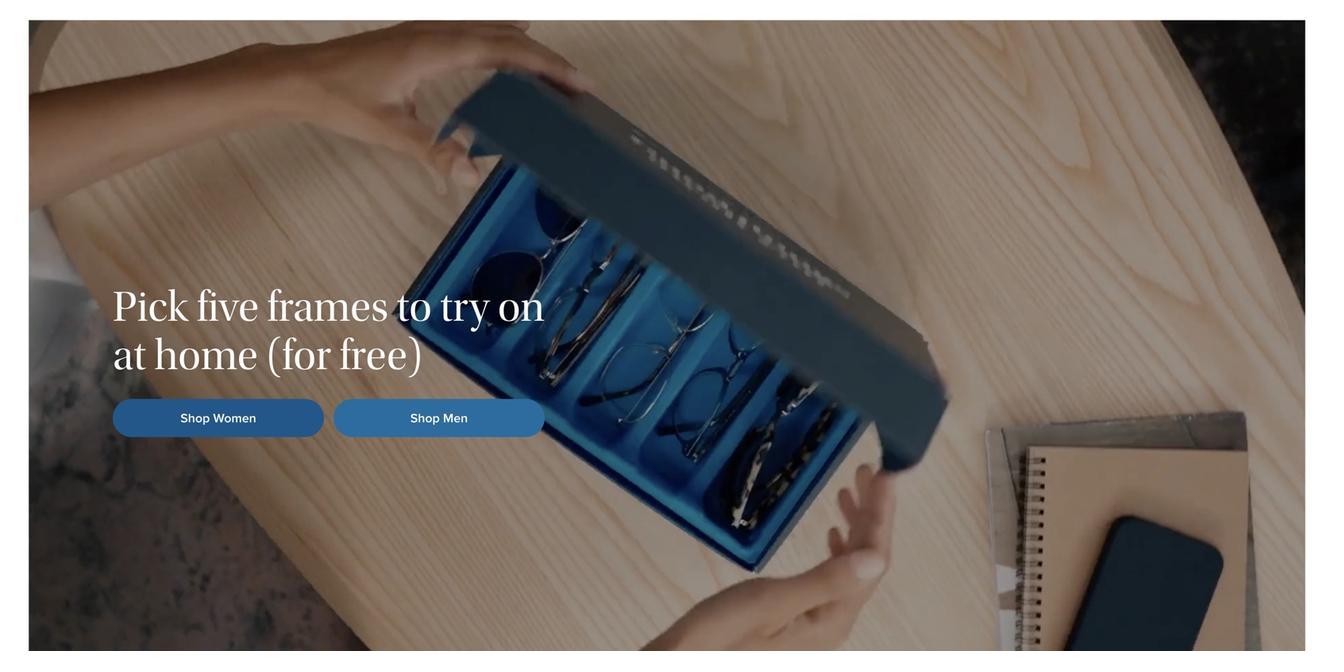 Task type: describe. For each thing, give the bounding box(es) containing it.
men
[[443, 409, 468, 428]]

on
[[498, 282, 545, 332]]

shop men
[[410, 409, 468, 428]]

shop women
[[180, 409, 256, 428]]

(for
[[266, 331, 331, 380]]

free)
[[339, 331, 423, 380]]

try
[[440, 282, 490, 332]]

shop women link
[[113, 399, 324, 437]]

pick
[[113, 282, 188, 332]]



Task type: locate. For each thing, give the bounding box(es) containing it.
shop for shop men
[[410, 409, 440, 428]]

1 shop from the left
[[180, 409, 210, 428]]

frames
[[267, 282, 388, 332]]

1 horizontal spatial shop
[[410, 409, 440, 428]]

shop men link
[[334, 399, 545, 437]]

pick five frames to try on at home (for free)
[[113, 282, 545, 380]]

shop left men
[[410, 409, 440, 428]]

five
[[197, 282, 259, 332]]

at
[[113, 331, 146, 380]]

shop
[[180, 409, 210, 428], [410, 409, 440, 428]]

shop inside "link"
[[180, 409, 210, 428]]

shop for shop women
[[180, 409, 210, 428]]

0 horizontal spatial shop
[[180, 409, 210, 428]]

women
[[213, 409, 256, 428]]

home
[[154, 331, 258, 380]]

2 shop from the left
[[410, 409, 440, 428]]

to
[[397, 282, 432, 332]]

shop left women
[[180, 409, 210, 428]]



Task type: vqa. For each thing, say whether or not it's contained in the screenshot.
CART icon
no



